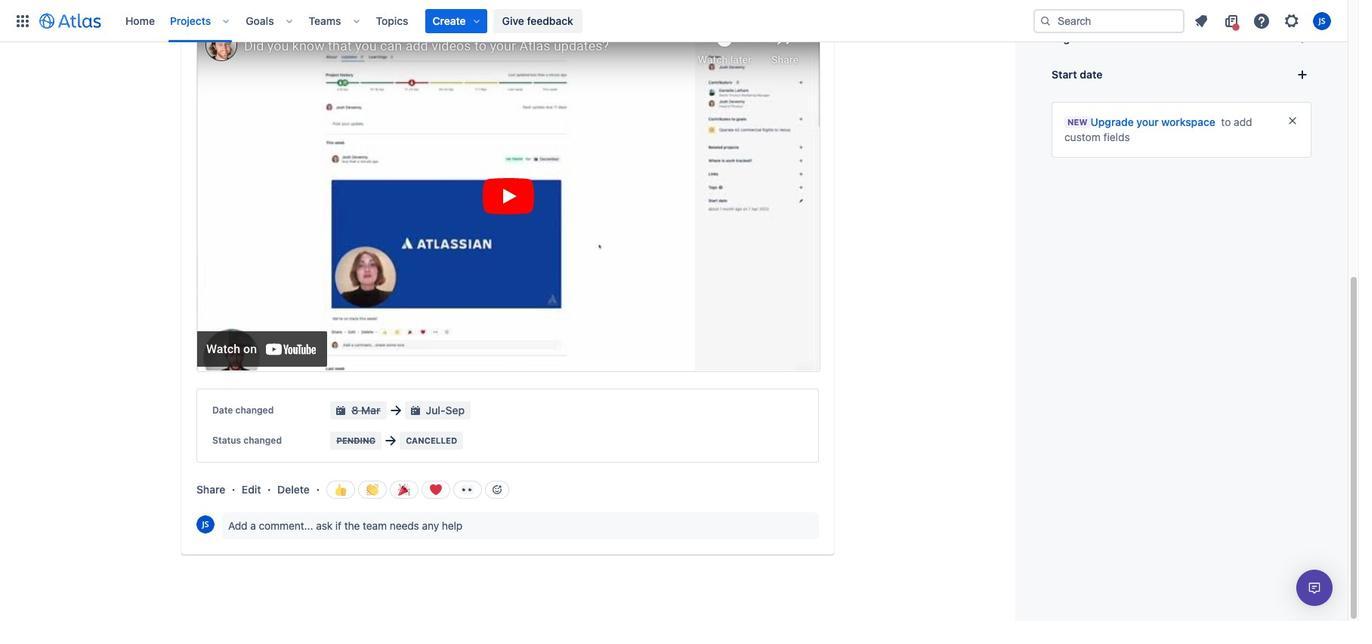 Task type: describe. For each thing, give the bounding box(es) containing it.
changed for date changed
[[235, 405, 274, 416]]

goals
[[246, 14, 274, 27]]

create
[[433, 14, 466, 27]]

date changed
[[212, 405, 274, 416]]

8
[[352, 404, 358, 417]]

sep
[[445, 404, 465, 417]]

topics link
[[371, 9, 413, 33]]

teams link
[[304, 9, 346, 33]]

home link
[[121, 9, 159, 33]]

your
[[1137, 116, 1159, 128]]

fields
[[1104, 131, 1130, 144]]

notifications image
[[1192, 12, 1210, 30]]

any
[[422, 520, 439, 532]]

date
[[1080, 68, 1103, 81]]

comment...
[[259, 520, 313, 532]]

add a comment... ask if the team needs any help link
[[222, 513, 819, 540]]

share button
[[196, 483, 225, 498]]

new upgrade your workspace
[[1068, 116, 1216, 128]]

the
[[344, 520, 360, 532]]

delete
[[277, 483, 310, 496]]

projects
[[170, 14, 211, 27]]

help
[[442, 520, 463, 532]]

add a comment... ask if the team needs any help
[[228, 520, 463, 532]]

:heart: image
[[430, 484, 442, 496]]

add reaction image
[[491, 484, 503, 496]]

custom
[[1065, 131, 1101, 144]]

tags
[[1052, 32, 1076, 45]]

edit button
[[242, 483, 261, 498]]

8 mar
[[352, 404, 380, 417]]

date
[[212, 405, 233, 416]]

ask
[[316, 520, 333, 532]]

feedback
[[527, 14, 573, 27]]

create button
[[425, 9, 487, 33]]

topics
[[376, 14, 408, 27]]

to add custom fields
[[1065, 116, 1253, 144]]

add
[[1234, 116, 1253, 128]]

settings image
[[1283, 12, 1301, 30]]

set start date image
[[1294, 66, 1312, 84]]

new
[[1068, 117, 1088, 127]]

mar
[[361, 404, 380, 417]]

team
[[363, 520, 387, 532]]

status changed
[[212, 435, 282, 446]]

banner containing home
[[0, 0, 1348, 42]]

give feedback button
[[493, 9, 582, 33]]

give feedback
[[502, 14, 573, 27]]

top element
[[9, 0, 1034, 42]]



Task type: vqa. For each thing, say whether or not it's contained in the screenshot.
Learn more image
no



Task type: locate. For each thing, give the bounding box(es) containing it.
projects link
[[165, 9, 216, 33]]

1 vertical spatial changed to image
[[382, 432, 400, 450]]

:thumbsup: image
[[334, 484, 347, 496]]

0 vertical spatial changed to image
[[387, 402, 405, 420]]

workspace
[[1162, 116, 1216, 128]]

teams
[[309, 14, 341, 27]]

switch to... image
[[14, 12, 32, 30]]

upgrade
[[1091, 116, 1134, 128]]

1 vertical spatial changed
[[244, 435, 282, 446]]

pending
[[337, 436, 376, 446]]

edit
[[242, 483, 261, 496]]

if
[[335, 520, 342, 532]]

changed to image for status changed
[[382, 432, 400, 450]]

changed to image
[[387, 402, 405, 420], [382, 432, 400, 450]]

add tag image
[[1294, 29, 1312, 48]]

:thumbsup: image
[[334, 484, 347, 496]]

0 vertical spatial changed
[[235, 405, 274, 416]]

share
[[196, 483, 225, 496]]

:eyes: image
[[461, 484, 473, 496], [461, 484, 473, 496]]

changed to image right mar
[[387, 402, 405, 420]]

help image
[[1253, 12, 1271, 30]]

jul-sep
[[426, 404, 465, 417]]

changed to image right 'pending'
[[382, 432, 400, 450]]

:clap: image
[[366, 484, 378, 496], [366, 484, 378, 496]]

banner
[[0, 0, 1348, 42]]

jul-
[[426, 404, 445, 417]]

changed
[[235, 405, 274, 416], [244, 435, 282, 446]]

cancelled
[[406, 436, 457, 446]]

open intercom messenger image
[[1306, 580, 1324, 598]]

:heart: image
[[430, 484, 442, 496]]

changed right status
[[244, 435, 282, 446]]

give
[[502, 14, 524, 27]]

changed up status changed
[[235, 405, 274, 416]]

goals link
[[241, 9, 279, 33]]

Search field
[[1034, 9, 1185, 33]]

account image
[[1313, 12, 1331, 30]]

close banner image
[[1287, 115, 1299, 127]]

status
[[212, 435, 241, 446]]

start
[[1052, 68, 1077, 81]]

to
[[1221, 116, 1231, 128]]

needs
[[390, 520, 419, 532]]

start date
[[1052, 68, 1103, 81]]

changed to image for date changed
[[387, 402, 405, 420]]

home
[[125, 14, 155, 27]]

delete button
[[277, 483, 310, 498]]

add
[[228, 520, 248, 532]]

changed for status changed
[[244, 435, 282, 446]]

:tada: image
[[398, 484, 410, 496], [398, 484, 410, 496]]

a
[[250, 520, 256, 532]]

search image
[[1040, 15, 1052, 27]]



